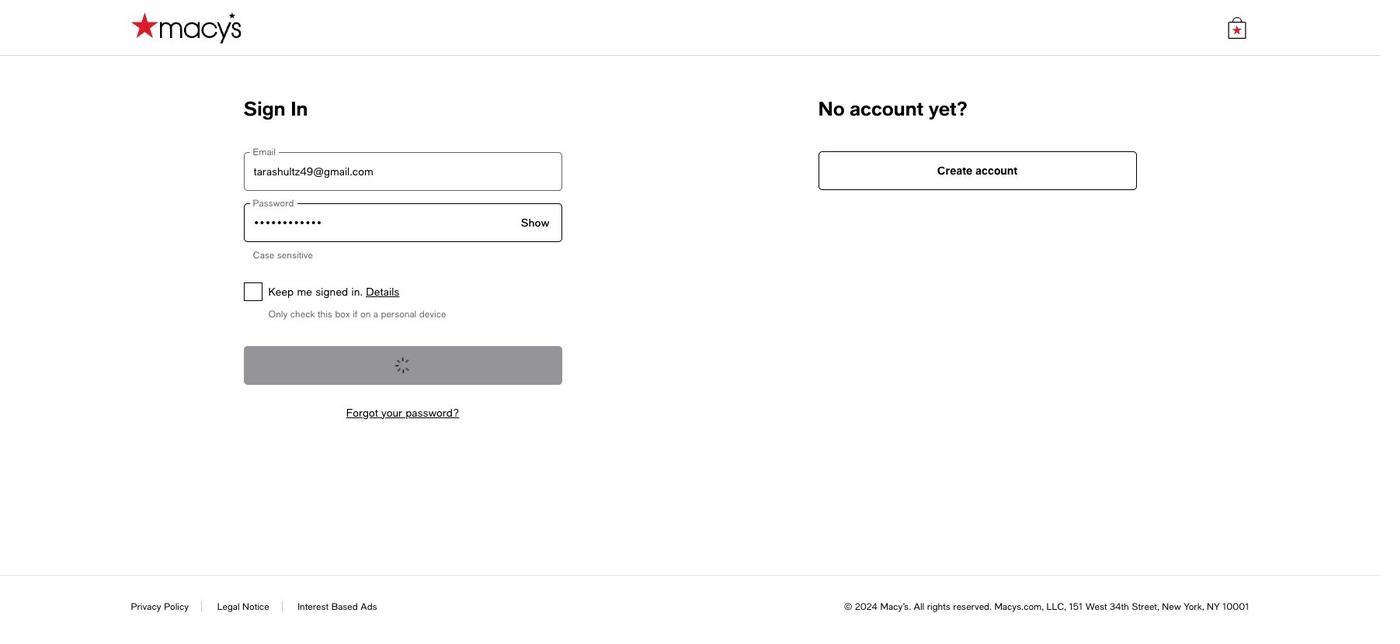 Task type: vqa. For each thing, say whether or not it's contained in the screenshot.
 email field
yes



Task type: describe. For each thing, give the bounding box(es) containing it.
shopping bag has 0 items image
[[1227, 17, 1248, 38]]



Task type: locate. For each thing, give the bounding box(es) containing it.
  password field
[[244, 204, 562, 242]]

None checkbox
[[244, 283, 262, 302]]

  email field
[[244, 152, 562, 191]]



